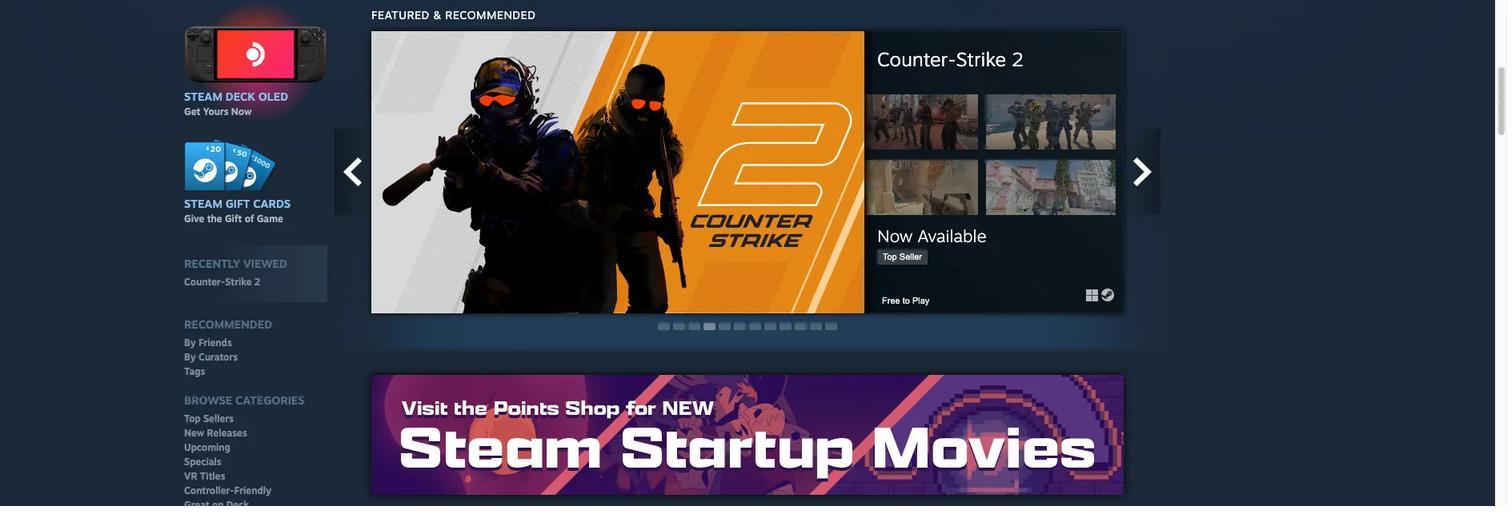 Task type: vqa. For each thing, say whether or not it's contained in the screenshot.
Seller
yes



Task type: describe. For each thing, give the bounding box(es) containing it.
vr titles link
[[184, 471, 225, 484]]

tags link
[[184, 366, 205, 379]]

1 vertical spatial gift
[[225, 213, 242, 225]]

steam for steam deck oled
[[184, 89, 223, 103]]

releases
[[207, 428, 247, 440]]

0 vertical spatial gift
[[226, 197, 250, 211]]

tags
[[184, 366, 205, 378]]

new
[[184, 428, 204, 440]]

free
[[882, 296, 900, 306]]

browse categories top sellers new releases upcoming specials vr titles controller-friendly
[[184, 394, 305, 497]]

strike inside recently viewed counter-strike 2
[[225, 276, 252, 288]]

0 horizontal spatial recommended
[[184, 318, 272, 332]]

recently viewed counter-strike 2
[[184, 257, 287, 288]]

seller
[[900, 252, 922, 262]]

get yours now
[[184, 105, 252, 117]]

1 by from the top
[[184, 337, 196, 349]]

2 inside recently viewed counter-strike 2
[[254, 276, 261, 288]]

1 horizontal spatial strike
[[956, 47, 1006, 71]]

&
[[433, 8, 442, 22]]

controller-friendly link
[[184, 485, 271, 498]]

play
[[913, 296, 930, 306]]

top for now
[[883, 252, 897, 262]]

counter-strike 2
[[877, 47, 1024, 71]]

top sellers link
[[184, 413, 234, 426]]

1 horizontal spatial counter-
[[877, 47, 956, 71]]

cards
[[253, 197, 291, 211]]

viewed
[[243, 257, 287, 271]]

top for browse
[[184, 413, 201, 425]]

oled
[[258, 89, 288, 103]]

steam deck oled
[[184, 89, 288, 103]]

now inside now available top seller
[[877, 226, 913, 247]]

counter-strike 2 link
[[184, 276, 261, 289]]

titles
[[200, 471, 225, 483]]

the
[[207, 213, 222, 225]]



Task type: locate. For each thing, give the bounding box(es) containing it.
friends
[[199, 337, 232, 349]]

1 vertical spatial top
[[184, 413, 201, 425]]

gift down steam gift cards
[[225, 213, 242, 225]]

top inside now available top seller
[[883, 252, 897, 262]]

recommended up friends
[[184, 318, 272, 332]]

new releases link
[[184, 428, 247, 441]]

free to play
[[882, 296, 930, 306]]

1 vertical spatial now
[[877, 226, 913, 247]]

recommended right &
[[445, 8, 536, 22]]

2 steam from the top
[[184, 197, 223, 211]]

available
[[918, 226, 987, 247]]

steam gift cards
[[184, 197, 291, 211]]

2
[[1012, 47, 1024, 71], [254, 276, 261, 288]]

gift up give the gift of game
[[226, 197, 250, 211]]

0 horizontal spatial top
[[184, 413, 201, 425]]

recommended by friends by curators tags
[[184, 318, 272, 378]]

browse
[[184, 394, 232, 408]]

top up new on the bottom
[[184, 413, 201, 425]]

1 vertical spatial strike
[[225, 276, 252, 288]]

now down deck
[[231, 105, 252, 117]]

friendly
[[234, 485, 271, 497]]

now
[[231, 105, 252, 117], [877, 226, 913, 247]]

recently
[[184, 257, 240, 271]]

curators
[[199, 352, 238, 364]]

specials
[[184, 457, 222, 469]]

1 horizontal spatial 2
[[1012, 47, 1024, 71]]

1 horizontal spatial now
[[877, 226, 913, 247]]

1 vertical spatial 2
[[254, 276, 261, 288]]

1 vertical spatial steam
[[184, 197, 223, 211]]

2 by from the top
[[184, 352, 196, 364]]

upcoming link
[[184, 442, 230, 455]]

0 vertical spatial strike
[[956, 47, 1006, 71]]

by
[[184, 337, 196, 349], [184, 352, 196, 364]]

counter- inside recently viewed counter-strike 2
[[184, 276, 225, 288]]

counter-
[[877, 47, 956, 71], [184, 276, 225, 288]]

1 steam from the top
[[184, 89, 223, 103]]

now available top seller
[[877, 226, 987, 262]]

gift
[[226, 197, 250, 211], [225, 213, 242, 225]]

upcoming
[[184, 442, 230, 454]]

strike
[[956, 47, 1006, 71], [225, 276, 252, 288]]

steam up give
[[184, 197, 223, 211]]

0 vertical spatial recommended
[[445, 8, 536, 22]]

steam
[[184, 89, 223, 103], [184, 197, 223, 211]]

controller-
[[184, 485, 234, 497]]

0 horizontal spatial now
[[231, 105, 252, 117]]

0 vertical spatial top
[[883, 252, 897, 262]]

recommended
[[445, 8, 536, 22], [184, 318, 272, 332]]

1 horizontal spatial recommended
[[445, 8, 536, 22]]

by friends link
[[184, 337, 232, 350]]

featured & recommended
[[371, 8, 536, 22]]

0 horizontal spatial strike
[[225, 276, 252, 288]]

0 horizontal spatial 2
[[254, 276, 261, 288]]

0 vertical spatial now
[[231, 105, 252, 117]]

game
[[257, 213, 283, 225]]

sellers
[[203, 413, 234, 425]]

top inside browse categories top sellers new releases upcoming specials vr titles controller-friendly
[[184, 413, 201, 425]]

deck
[[226, 89, 255, 103]]

top
[[883, 252, 897, 262], [184, 413, 201, 425]]

1 vertical spatial by
[[184, 352, 196, 364]]

steam up get
[[184, 89, 223, 103]]

by left friends
[[184, 337, 196, 349]]

1 horizontal spatial top
[[883, 252, 897, 262]]

of
[[245, 213, 254, 225]]

0 vertical spatial counter-
[[877, 47, 956, 71]]

yours
[[203, 105, 229, 117]]

now up "seller" at the right
[[877, 226, 913, 247]]

categories
[[235, 394, 305, 408]]

steam for steam gift cards
[[184, 197, 223, 211]]

0 horizontal spatial counter-
[[184, 276, 225, 288]]

to
[[903, 296, 910, 306]]

give the gift of game
[[184, 213, 283, 225]]

featured
[[371, 8, 430, 22]]

by up tags
[[184, 352, 196, 364]]

by curators link
[[184, 352, 238, 364]]

0 vertical spatial by
[[184, 337, 196, 349]]

1 vertical spatial counter-
[[184, 276, 225, 288]]

top left "seller" at the right
[[883, 252, 897, 262]]

0 vertical spatial steam
[[184, 89, 223, 103]]

1 vertical spatial recommended
[[184, 318, 272, 332]]

vr
[[184, 471, 197, 483]]

get
[[184, 105, 200, 117]]

specials link
[[184, 457, 222, 469]]

0 vertical spatial 2
[[1012, 47, 1024, 71]]

give
[[184, 213, 204, 225]]



